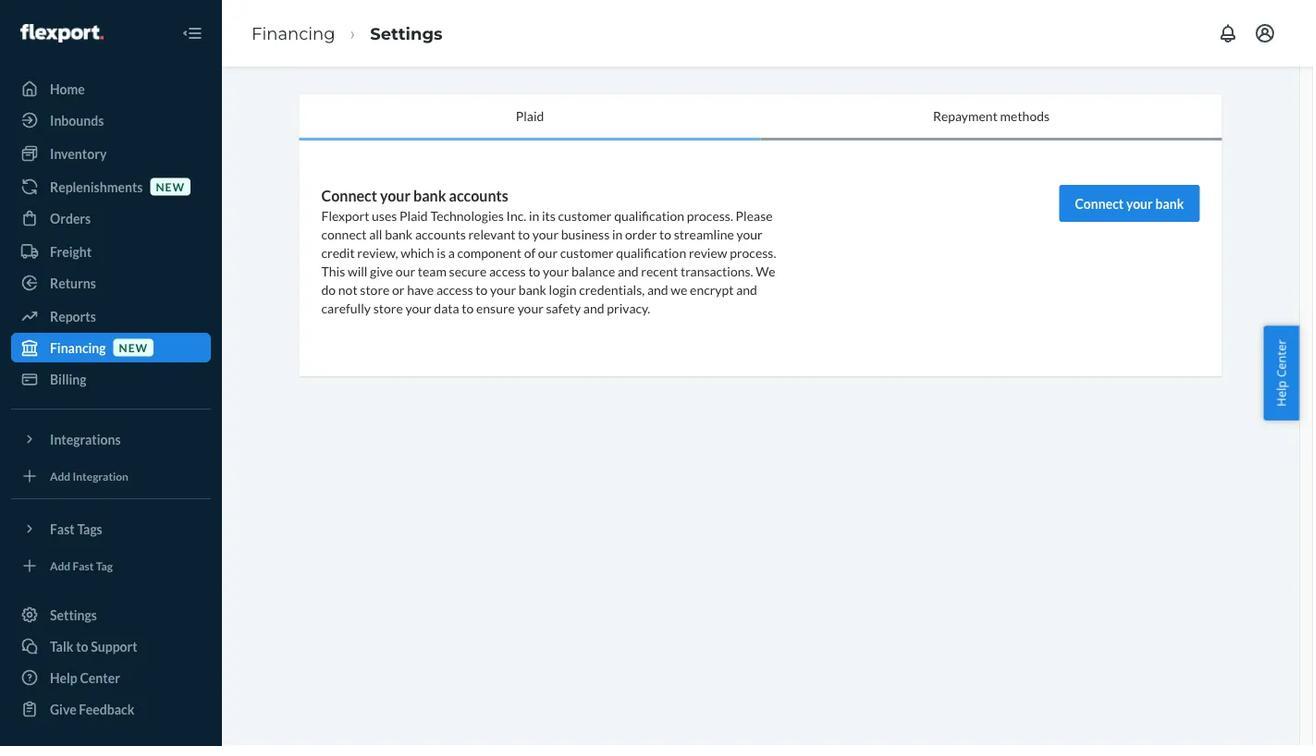 Task type: vqa. For each thing, say whether or not it's contained in the screenshot.
credit
yes



Task type: locate. For each thing, give the bounding box(es) containing it.
new for financing
[[119, 341, 148, 354]]

process.
[[687, 207, 733, 223], [730, 244, 776, 260]]

help center link
[[11, 663, 211, 693]]

0 horizontal spatial financing
[[50, 340, 106, 356]]

new up "orders" link
[[156, 180, 185, 193]]

our up or
[[396, 263, 415, 279]]

0 vertical spatial settings
[[370, 23, 443, 43]]

our
[[538, 244, 558, 260], [396, 263, 415, 279]]

encrypt
[[690, 281, 734, 297]]

0 vertical spatial help
[[1273, 381, 1290, 407]]

process. up we
[[730, 244, 776, 260]]

inventory link
[[11, 139, 211, 168]]

1 vertical spatial accounts
[[415, 226, 466, 242]]

1 horizontal spatial help center
[[1273, 340, 1290, 407]]

in left its
[[529, 207, 539, 223]]

1 vertical spatial fast
[[73, 559, 94, 572]]

to down the secure
[[476, 281, 488, 297]]

2 add from the top
[[50, 559, 70, 572]]

accounts
[[449, 186, 508, 204], [415, 226, 466, 242]]

customer down business
[[560, 244, 614, 260]]

help center
[[1273, 340, 1290, 407], [50, 670, 120, 686]]

to down the of
[[528, 263, 540, 279]]

help center inside button
[[1273, 340, 1290, 407]]

1 vertical spatial in
[[612, 226, 623, 242]]

0 horizontal spatial help
[[50, 670, 77, 686]]

to
[[518, 226, 530, 242], [659, 226, 671, 242], [528, 263, 540, 279], [476, 281, 488, 297], [462, 300, 474, 316], [76, 639, 88, 654]]

streamline
[[674, 226, 734, 242]]

inc.
[[506, 207, 526, 223]]

fast
[[50, 521, 75, 537], [73, 559, 94, 572]]

connect your bank accounts flexport uses plaid technologies inc. in its customer qualification process. please connect all bank accounts relevant to your business in order to streamline your credit review, which is a component of our customer qualification review process. this will give our team secure access to your balance and recent transactions. we do not store or have access to your bank login credentials, and we encrypt and carefully store your data to ensure your safety and privacy.
[[321, 186, 776, 316]]

financing
[[252, 23, 335, 43], [50, 340, 106, 356]]

ensure
[[476, 300, 515, 316]]

add fast tag link
[[11, 551, 211, 581]]

privacy.
[[607, 300, 650, 316]]

1 horizontal spatial access
[[489, 263, 526, 279]]

we
[[756, 263, 776, 279]]

give feedback button
[[11, 695, 211, 724]]

to up the of
[[518, 226, 530, 242]]

accounts up the 'technologies'
[[449, 186, 508, 204]]

1 vertical spatial process.
[[730, 244, 776, 260]]

0 vertical spatial help center
[[1273, 340, 1290, 407]]

1 vertical spatial new
[[119, 341, 148, 354]]

1 vertical spatial help center
[[50, 670, 120, 686]]

your inside button
[[1126, 196, 1153, 211]]

1 vertical spatial settings
[[50, 607, 97, 623]]

add down fast tags at the bottom left of the page
[[50, 559, 70, 572]]

to right order
[[659, 226, 671, 242]]

give
[[370, 263, 393, 279]]

0 horizontal spatial new
[[119, 341, 148, 354]]

will
[[348, 263, 368, 279]]

new
[[156, 180, 185, 193], [119, 341, 148, 354]]

0 vertical spatial store
[[360, 281, 390, 297]]

add integration link
[[11, 462, 211, 491]]

1 vertical spatial settings link
[[11, 600, 211, 630]]

store down give
[[360, 281, 390, 297]]

in
[[529, 207, 539, 223], [612, 226, 623, 242]]

safety
[[546, 300, 581, 316]]

1 horizontal spatial settings
[[370, 23, 443, 43]]

and down recent
[[647, 281, 668, 297]]

recent
[[641, 263, 678, 279]]

settings link
[[370, 23, 443, 43], [11, 600, 211, 630]]

credentials,
[[579, 281, 645, 297]]

give feedback
[[50, 702, 134, 717]]

0 vertical spatial financing
[[252, 23, 335, 43]]

0 horizontal spatial access
[[436, 281, 473, 297]]

0 horizontal spatial settings
[[50, 607, 97, 623]]

connect your bank button
[[1059, 185, 1200, 222]]

1 horizontal spatial financing
[[252, 23, 335, 43]]

qualification
[[614, 207, 684, 223], [616, 244, 686, 260]]

do
[[321, 281, 336, 297]]

freight
[[50, 244, 92, 259]]

0 horizontal spatial center
[[80, 670, 120, 686]]

0 horizontal spatial settings link
[[11, 600, 211, 630]]

1 vertical spatial plaid
[[400, 207, 428, 223]]

1 horizontal spatial center
[[1273, 340, 1290, 377]]

0 vertical spatial add
[[50, 469, 70, 483]]

in left order
[[612, 226, 623, 242]]

open notifications image
[[1217, 22, 1239, 44]]

bank
[[413, 186, 446, 204], [1156, 196, 1184, 211], [385, 226, 413, 242], [519, 281, 546, 297]]

0 vertical spatial center
[[1273, 340, 1290, 377]]

talk to support button
[[11, 632, 211, 661]]

qualification up recent
[[616, 244, 686, 260]]

settings
[[370, 23, 443, 43], [50, 607, 97, 623]]

connect inside button
[[1075, 196, 1124, 211]]

tag
[[96, 559, 113, 572]]

we
[[671, 281, 687, 297]]

1 horizontal spatial in
[[612, 226, 623, 242]]

and up credentials,
[[618, 263, 639, 279]]

financing link
[[252, 23, 335, 43]]

0 vertical spatial in
[[529, 207, 539, 223]]

add left integration
[[50, 469, 70, 483]]

methods
[[1000, 108, 1050, 124]]

fast left "tags"
[[50, 521, 75, 537]]

1 vertical spatial add
[[50, 559, 70, 572]]

0 horizontal spatial our
[[396, 263, 415, 279]]

your
[[380, 186, 411, 204], [1126, 196, 1153, 211], [533, 226, 559, 242], [737, 226, 763, 242], [543, 263, 569, 279], [490, 281, 516, 297], [405, 300, 432, 316], [518, 300, 544, 316]]

transactions.
[[681, 263, 753, 279]]

fast left tag
[[73, 559, 94, 572]]

1 horizontal spatial help
[[1273, 381, 1290, 407]]

0 vertical spatial new
[[156, 180, 185, 193]]

1 add from the top
[[50, 469, 70, 483]]

1 vertical spatial store
[[373, 300, 403, 316]]

1 horizontal spatial connect
[[1075, 196, 1124, 211]]

connect for connect your bank accounts flexport uses plaid technologies inc. in its customer qualification process. please connect all bank accounts relevant to your business in order to streamline your credit review, which is a component of our customer qualification review process. this will give our team secure access to your balance and recent transactions. we do not store or have access to your bank login credentials, and we encrypt and carefully store your data to ensure your safety and privacy.
[[321, 186, 377, 204]]

store down or
[[373, 300, 403, 316]]

0 vertical spatial customer
[[558, 207, 612, 223]]

1 vertical spatial qualification
[[616, 244, 686, 260]]

1 horizontal spatial our
[[538, 244, 558, 260]]

component
[[457, 244, 522, 260]]

new down the 'reports' link
[[119, 341, 148, 354]]

connect inside connect your bank accounts flexport uses plaid technologies inc. in its customer qualification process. please connect all bank accounts relevant to your business in order to streamline your credit review, which is a component of our customer qualification review process. this will give our team secure access to your balance and recent transactions. we do not store or have access to your bank login credentials, and we encrypt and carefully store your data to ensure your safety and privacy.
[[321, 186, 377, 204]]

access down component
[[489, 263, 526, 279]]

0 vertical spatial settings link
[[370, 23, 443, 43]]

which
[[401, 244, 434, 260]]

freight link
[[11, 237, 211, 266]]

to right talk
[[76, 639, 88, 654]]

our right the of
[[538, 244, 558, 260]]

help center button
[[1264, 326, 1299, 421]]

0 vertical spatial plaid
[[516, 108, 544, 124]]

access up data
[[436, 281, 473, 297]]

0 horizontal spatial connect
[[321, 186, 377, 204]]

process. up streamline
[[687, 207, 733, 223]]

0 horizontal spatial plaid
[[400, 207, 428, 223]]

to right data
[[462, 300, 474, 316]]

integrations
[[50, 431, 121, 447]]

0 vertical spatial fast
[[50, 521, 75, 537]]

flexport logo image
[[20, 24, 103, 43]]

plaid inside connect your bank accounts flexport uses plaid technologies inc. in its customer qualification process. please connect all bank accounts relevant to your business in order to streamline your credit review, which is a component of our customer qualification review process. this will give our team secure access to your balance and recent transactions. we do not store or have access to your bank login credentials, and we encrypt and carefully store your data to ensure your safety and privacy.
[[400, 207, 428, 223]]

is
[[437, 244, 446, 260]]

store
[[360, 281, 390, 297], [373, 300, 403, 316]]

1 vertical spatial our
[[396, 263, 415, 279]]

repayment methods
[[933, 108, 1050, 124]]

to inside 'button'
[[76, 639, 88, 654]]

1 horizontal spatial settings link
[[370, 23, 443, 43]]

please
[[736, 207, 773, 223]]

qualification up order
[[614, 207, 684, 223]]

add for add fast tag
[[50, 559, 70, 572]]

accounts up is
[[415, 226, 466, 242]]

inventory
[[50, 146, 107, 161]]

billing link
[[11, 364, 211, 394]]

customer
[[558, 207, 612, 223], [560, 244, 614, 260]]

review
[[689, 244, 727, 260]]

bank inside button
[[1156, 196, 1184, 211]]

plaid
[[516, 108, 544, 124], [400, 207, 428, 223]]

review,
[[357, 244, 398, 260]]

help inside button
[[1273, 381, 1290, 407]]

credit
[[321, 244, 355, 260]]

0 vertical spatial our
[[538, 244, 558, 260]]

all
[[369, 226, 382, 242]]

access
[[489, 263, 526, 279], [436, 281, 473, 297]]

help
[[1273, 381, 1290, 407], [50, 670, 77, 686]]

add fast tag
[[50, 559, 113, 572]]

1 horizontal spatial new
[[156, 180, 185, 193]]

connect
[[321, 226, 367, 242]]

uses
[[372, 207, 397, 223]]

customer up business
[[558, 207, 612, 223]]

tags
[[77, 521, 102, 537]]

center inside button
[[1273, 340, 1290, 377]]



Task type: describe. For each thing, give the bounding box(es) containing it.
have
[[407, 281, 434, 297]]

1 vertical spatial financing
[[50, 340, 106, 356]]

business
[[561, 226, 610, 242]]

returns link
[[11, 268, 211, 298]]

this
[[321, 263, 345, 279]]

0 vertical spatial accounts
[[449, 186, 508, 204]]

and down we
[[736, 281, 757, 297]]

orders link
[[11, 203, 211, 233]]

fast inside dropdown button
[[50, 521, 75, 537]]

order
[[625, 226, 657, 242]]

or
[[392, 281, 405, 297]]

fast tags
[[50, 521, 102, 537]]

balance
[[572, 263, 615, 279]]

add for add integration
[[50, 469, 70, 483]]

0 horizontal spatial in
[[529, 207, 539, 223]]

0 vertical spatial qualification
[[614, 207, 684, 223]]

connect for connect your bank
[[1075, 196, 1124, 211]]

connect your bank
[[1075, 196, 1184, 211]]

repayment
[[933, 108, 998, 124]]

0 horizontal spatial help center
[[50, 670, 120, 686]]

feedback
[[79, 702, 134, 717]]

1 vertical spatial center
[[80, 670, 120, 686]]

inbounds link
[[11, 105, 211, 135]]

orders
[[50, 210, 91, 226]]

secure
[[449, 263, 487, 279]]

talk to support
[[50, 639, 137, 654]]

new for replenishments
[[156, 180, 185, 193]]

financing inside breadcrumbs navigation
[[252, 23, 335, 43]]

billing
[[50, 371, 86, 387]]

add integration
[[50, 469, 128, 483]]

support
[[91, 639, 137, 654]]

talk
[[50, 639, 73, 654]]

a
[[448, 244, 455, 260]]

give
[[50, 702, 76, 717]]

home link
[[11, 74, 211, 104]]

0 vertical spatial access
[[489, 263, 526, 279]]

1 horizontal spatial plaid
[[516, 108, 544, 124]]

replenishments
[[50, 179, 143, 195]]

fast tags button
[[11, 514, 211, 544]]

data
[[434, 300, 459, 316]]

its
[[542, 207, 556, 223]]

1 vertical spatial customer
[[560, 244, 614, 260]]

1 vertical spatial help
[[50, 670, 77, 686]]

settings inside breadcrumbs navigation
[[370, 23, 443, 43]]

0 vertical spatial process.
[[687, 207, 733, 223]]

carefully
[[321, 300, 371, 316]]

of
[[524, 244, 536, 260]]

breadcrumbs navigation
[[237, 6, 457, 60]]

flexport
[[321, 207, 369, 223]]

team
[[418, 263, 447, 279]]

technologies
[[430, 207, 504, 223]]

reports
[[50, 308, 96, 324]]

1 vertical spatial access
[[436, 281, 473, 297]]

open account menu image
[[1254, 22, 1276, 44]]

relevant
[[468, 226, 516, 242]]

and down credentials,
[[583, 300, 604, 316]]

integrations button
[[11, 425, 211, 454]]

inbounds
[[50, 112, 104, 128]]

reports link
[[11, 302, 211, 331]]

close navigation image
[[181, 22, 203, 44]]

returns
[[50, 275, 96, 291]]

not
[[338, 281, 358, 297]]

home
[[50, 81, 85, 97]]

login
[[549, 281, 577, 297]]

integration
[[73, 469, 128, 483]]



